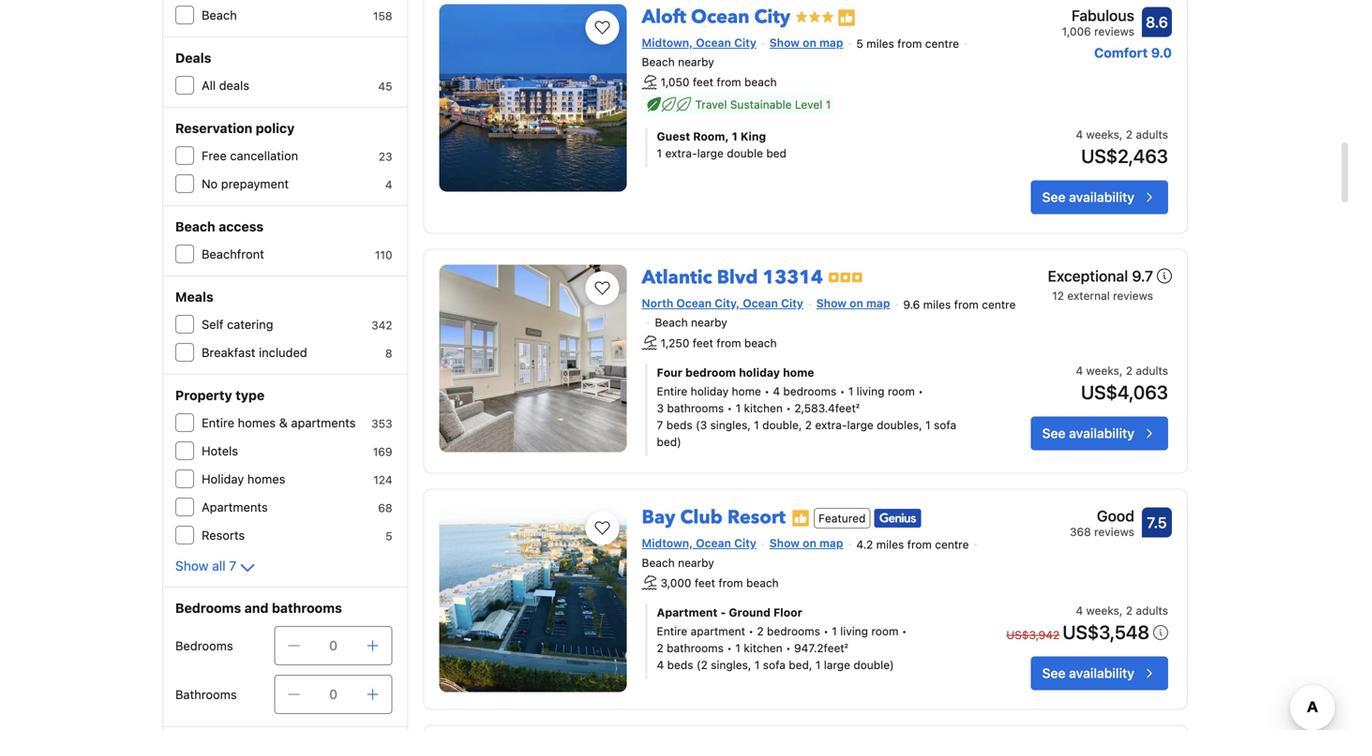 Task type: locate. For each thing, give the bounding box(es) containing it.
bathrooms up "(2"
[[667, 642, 724, 655]]

on for 13314
[[850, 297, 863, 310]]

2 midtown, ocean city from the top
[[642, 537, 756, 550]]

reviews inside 'exceptional 9.7 12 external reviews'
[[1113, 289, 1153, 302]]

show on map down this property is part of our preferred partner programme. it is committed to providing commendable service and good value. it will pay us a higher commission if you make a booking. icon
[[769, 537, 843, 550]]

ocean
[[691, 4, 750, 30], [696, 36, 731, 49], [676, 297, 712, 310], [743, 297, 778, 310], [696, 537, 731, 550]]

show down the 13314 at top right
[[816, 297, 847, 310]]

kitchen up double,
[[744, 402, 783, 415]]

1 horizontal spatial 5
[[856, 37, 863, 50]]

1 left bed,
[[755, 659, 760, 672]]

external
[[1067, 289, 1110, 302]]

beds inside four bedroom holiday home entire holiday home • 4 bedrooms • 1 living room • 3 bathrooms • 1 kitchen • 2,583.4feet² 7 beds (3 singles, 1 double, 2 extra-large doubles, 1 sofa bed)
[[666, 419, 693, 432]]

0 vertical spatial nearby
[[678, 55, 714, 68]]

sofa right doubles,
[[934, 419, 956, 432]]

2 vertical spatial see availability
[[1042, 666, 1134, 681]]

1 vertical spatial weeks
[[1086, 364, 1119, 377]]

7 inside four bedroom holiday home entire holiday home • 4 bedrooms • 1 living room • 3 bathrooms • 1 kitchen • 2,583.4feet² 7 beds (3 singles, 1 double, 2 extra-large doubles, 1 sofa bed)
[[657, 419, 663, 432]]

5 for 5
[[385, 530, 392, 543]]

bed,
[[789, 659, 812, 672]]

guest room, 1 king link
[[657, 128, 974, 145]]

room inside apartment - ground floor entire apartment • 2 bedrooms • 1 living room • 2 bathrooms • 1 kitchen • 947.2feet² 4 beds (2 singles, 1 sofa bed, 1 large double)
[[871, 625, 899, 638]]

aloft ocean city link
[[642, 0, 790, 30]]

1,006
[[1062, 25, 1091, 38]]

2 weeks from the top
[[1086, 364, 1119, 377]]

0 vertical spatial midtown,
[[642, 36, 693, 49]]

7.5
[[1147, 514, 1167, 532]]

map left 9.6
[[866, 297, 890, 310]]

13314
[[763, 265, 823, 291]]

2 , from the top
[[1119, 364, 1123, 377]]

beach up deals
[[202, 8, 237, 22]]

midtown, down aloft
[[642, 36, 693, 49]]

bedrooms for bedrooms and bathrooms
[[175, 601, 241, 616]]

room inside four bedroom holiday home entire holiday home • 4 bedrooms • 1 living room • 3 bathrooms • 1 kitchen • 2,583.4feet² 7 beds (3 singles, 1 double, 2 extra-large doubles, 1 sofa bed)
[[888, 385, 915, 398]]

map for atlantic blvd 13314
[[866, 297, 890, 310]]

2 vertical spatial nearby
[[678, 556, 714, 569]]

nearby inside the 5 miles from centre beach nearby
[[678, 55, 714, 68]]

2 up us$2,463
[[1126, 128, 1133, 141]]

homes for entire
[[238, 416, 276, 430]]

0 vertical spatial see availability link
[[1031, 180, 1168, 214]]

2 midtown, from the top
[[642, 537, 693, 550]]

1 vertical spatial centre
[[982, 298, 1016, 311]]

1 vertical spatial midtown,
[[642, 537, 693, 550]]

bed
[[766, 147, 787, 160]]

bay club resort image
[[439, 505, 627, 692]]

5 inside the 5 miles from centre beach nearby
[[856, 37, 863, 50]]

beds up bed)
[[666, 419, 693, 432]]

bedrooms inside apartment - ground floor entire apartment • 2 bedrooms • 1 living room • 2 bathrooms • 1 kitchen • 947.2feet² 4 beds (2 singles, 1 sofa bed, 1 large double)
[[767, 625, 820, 638]]

1 up 947.2feet²
[[832, 625, 837, 638]]

large
[[697, 147, 724, 160], [847, 419, 874, 432], [824, 659, 850, 672]]

3 weeks from the top
[[1086, 604, 1119, 618]]

hotels
[[202, 444, 238, 458]]

availability down us$4,063
[[1069, 426, 1134, 441]]

2 vertical spatial large
[[824, 659, 850, 672]]

4 for 4 weeks , 2 adults us$4,063
[[1076, 364, 1083, 377]]

9.0
[[1151, 45, 1172, 60]]

atlantic blvd 13314
[[642, 265, 823, 291]]

1 weeks from the top
[[1086, 128, 1119, 141]]

catering
[[227, 317, 273, 331]]

city
[[754, 4, 790, 30], [734, 36, 756, 49], [781, 297, 803, 310], [734, 537, 756, 550]]

0 vertical spatial 7
[[657, 419, 663, 432]]

7 right all
[[229, 558, 236, 574]]

see availability link for city
[[1031, 180, 1168, 214]]

singles,
[[710, 419, 751, 432], [711, 659, 751, 672]]

no prepayment
[[202, 177, 289, 191]]

deals
[[219, 78, 249, 92]]

entire inside apartment - ground floor entire apartment • 2 bedrooms • 1 living room • 2 bathrooms • 1 kitchen • 947.2feet² 4 beds (2 singles, 1 sofa bed, 1 large double)
[[657, 625, 687, 638]]

midtown, ocean city for ocean
[[642, 36, 756, 49]]

atlantic blvd 13314 image
[[439, 265, 627, 452]]

4 inside 4 weeks , 2 adults us$2,463
[[1076, 128, 1083, 141]]

extra- inside four bedroom holiday home entire holiday home • 4 bedrooms • 1 living room • 3 bathrooms • 1 kitchen • 2,583.4feet² 7 beds (3 singles, 1 double, 2 extra-large doubles, 1 sofa bed)
[[815, 419, 847, 432]]

reviews inside fabulous 1,006 reviews
[[1094, 25, 1134, 38]]

entire down apartment
[[657, 625, 687, 638]]

on for resort
[[803, 537, 816, 550]]

aloft ocean city image
[[439, 4, 627, 191]]

1 vertical spatial on
[[850, 297, 863, 310]]

us$2,463
[[1081, 145, 1168, 167]]

342
[[371, 319, 392, 332]]

show left all
[[175, 558, 209, 574]]

1,050
[[661, 75, 690, 89]]

4 down 23
[[385, 178, 392, 191]]

2 vertical spatial see
[[1042, 666, 1066, 681]]

apartments
[[202, 500, 268, 514]]

singles, inside apartment - ground floor entire apartment • 2 bedrooms • 1 living room • 2 bathrooms • 1 kitchen • 947.2feet² 4 beds (2 singles, 1 sofa bed, 1 large double)
[[711, 659, 751, 672]]

double
[[727, 147, 763, 160]]

0 horizontal spatial sofa
[[763, 659, 786, 672]]

midtown, down bay at bottom
[[642, 537, 693, 550]]

0 vertical spatial 5
[[856, 37, 863, 50]]

double,
[[762, 419, 802, 432]]

see availability link down us$3,548
[[1031, 657, 1168, 691]]

2 vertical spatial weeks
[[1086, 604, 1119, 618]]

adults up us$4,063
[[1136, 364, 1168, 377]]

city,
[[715, 297, 740, 310]]

bedrooms and bathrooms
[[175, 601, 342, 616]]

3 adults from the top
[[1136, 604, 1168, 618]]

1 vertical spatial show on map
[[816, 297, 890, 310]]

room up double)
[[871, 625, 899, 638]]

show on map for 13314
[[816, 297, 890, 310]]

nearby inside 4.2 miles from centre beach nearby
[[678, 556, 714, 569]]

availability for aloft ocean city
[[1069, 189, 1134, 205]]

king
[[741, 130, 766, 143]]

1 vertical spatial 5
[[385, 530, 392, 543]]

map
[[819, 36, 843, 49], [866, 297, 890, 310], [819, 537, 843, 550]]

2 down apartment
[[657, 642, 664, 655]]

7 down 3
[[657, 419, 663, 432]]

entire down property type
[[202, 416, 234, 430]]

good
[[1097, 507, 1134, 525]]

1 kitchen from the top
[[744, 402, 783, 415]]

0 vertical spatial on
[[803, 36, 816, 49]]

1 left king
[[732, 130, 738, 143]]

1 vertical spatial feet
[[693, 336, 713, 349]]

0 vertical spatial bedrooms
[[175, 601, 241, 616]]

policy
[[256, 120, 295, 136]]

large inside "guest room, 1 king 1 extra-large double bed"
[[697, 147, 724, 160]]

3 , from the top
[[1119, 604, 1123, 618]]

nearby up 1,050 at the top of page
[[678, 55, 714, 68]]

2 vertical spatial adults
[[1136, 604, 1168, 618]]

property
[[175, 388, 232, 403]]

0 vertical spatial availability
[[1069, 189, 1134, 205]]

ocean for ocean
[[696, 36, 731, 49]]

2 down 2,583.4feet²
[[805, 419, 812, 432]]

on for city
[[803, 36, 816, 49]]

1 vertical spatial bedrooms
[[175, 639, 233, 653]]

availability
[[1069, 189, 1134, 205], [1069, 426, 1134, 441], [1069, 666, 1134, 681]]

bedrooms down floor
[[767, 625, 820, 638]]

homes for holiday
[[247, 472, 285, 486]]

show on map
[[769, 36, 843, 49], [816, 297, 890, 310], [769, 537, 843, 550]]

see availability link
[[1031, 180, 1168, 214], [1031, 417, 1168, 451], [1031, 657, 1168, 691]]

on down this property is part of our preferred partner programme. it is committed to providing commendable service and good value. it will pay us a higher commission if you make a booking. icon
[[803, 537, 816, 550]]

homes left &
[[238, 416, 276, 430]]

2 vertical spatial miles
[[876, 538, 904, 551]]

beach access
[[175, 219, 264, 234]]

2 bedrooms from the top
[[175, 639, 233, 653]]

beach inside the 5 miles from centre beach nearby
[[642, 55, 675, 68]]

beach up 1,250
[[655, 316, 688, 329]]

genius discounts available at this property. image
[[874, 509, 921, 528], [874, 509, 921, 528]]

0 vertical spatial centre
[[925, 37, 959, 50]]

7
[[657, 419, 663, 432], [229, 558, 236, 574]]

included
[[259, 345, 307, 360]]

from for 1,050
[[717, 75, 741, 89]]

bedrooms down four bedroom holiday home "link"
[[783, 385, 837, 398]]

beach up sustainable
[[744, 75, 777, 89]]

reviews inside good 368 reviews
[[1094, 526, 1134, 539]]

from inside 9.6 miles from centre beach nearby
[[954, 298, 979, 311]]

see
[[1042, 189, 1066, 205], [1042, 426, 1066, 441], [1042, 666, 1066, 681]]

us$4,063
[[1081, 381, 1168, 403]]

centre inside the 5 miles from centre beach nearby
[[925, 37, 959, 50]]

1 vertical spatial adults
[[1136, 364, 1168, 377]]

3 availability from the top
[[1069, 666, 1134, 681]]

adults for 13314
[[1136, 364, 1168, 377]]

homes
[[238, 416, 276, 430], [247, 472, 285, 486]]

5 miles from centre beach nearby
[[642, 37, 959, 68]]

1 vertical spatial see availability link
[[1031, 417, 1168, 451]]

ocean down the aloft ocean city
[[696, 36, 731, 49]]

0 vertical spatial singles,
[[710, 419, 751, 432]]

1 vertical spatial see availability
[[1042, 426, 1134, 441]]

0 vertical spatial map
[[819, 36, 843, 49]]

show on map left 9.6
[[816, 297, 890, 310]]

1 see from the top
[[1042, 189, 1066, 205]]

miles inside 4.2 miles from centre beach nearby
[[876, 538, 904, 551]]

1 vertical spatial entire
[[202, 416, 234, 430]]

1 vertical spatial ,
[[1119, 364, 1123, 377]]

miles inside 9.6 miles from centre beach nearby
[[923, 298, 951, 311]]

double)
[[853, 659, 894, 672]]

large down 947.2feet²
[[824, 659, 850, 672]]

see availability link down us$2,463
[[1031, 180, 1168, 214]]

see availability for bay club resort
[[1042, 666, 1134, 681]]

midtown, ocean city down the club at the bottom
[[642, 537, 756, 550]]

ocean down bay club resort
[[696, 537, 731, 550]]

weeks inside 4 weeks , 2 adults us$4,063
[[1086, 364, 1119, 377]]

adults
[[1136, 128, 1168, 141], [1136, 364, 1168, 377], [1136, 604, 1168, 618]]

0 vertical spatial show on map
[[769, 36, 843, 49]]

0 vertical spatial holiday
[[739, 366, 780, 379]]

2 vertical spatial on
[[803, 537, 816, 550]]

midtown, ocean city for club
[[642, 537, 756, 550]]

1 vertical spatial large
[[847, 419, 874, 432]]

1 vertical spatial kitchen
[[744, 642, 783, 655]]

show
[[769, 36, 800, 49], [816, 297, 847, 310], [769, 537, 800, 550], [175, 558, 209, 574]]

1 horizontal spatial extra-
[[815, 419, 847, 432]]

, for aloft ocean city
[[1119, 128, 1123, 141]]

midtown, for bay
[[642, 537, 693, 550]]

bathrooms inside apartment - ground floor entire apartment • 2 bedrooms • 1 living room • 2 bathrooms • 1 kitchen • 947.2feet² 4 beds (2 singles, 1 sofa bed, 1 large double)
[[667, 642, 724, 655]]

beach inside 9.6 miles from centre beach nearby
[[655, 316, 688, 329]]

4 up us$3,548
[[1076, 604, 1083, 618]]

0 vertical spatial living
[[857, 385, 885, 398]]

city down resort
[[734, 537, 756, 550]]

8
[[385, 347, 392, 360]]

1 see availability from the top
[[1042, 189, 1134, 205]]

midtown, ocean city
[[642, 36, 756, 49], [642, 537, 756, 550]]

4 up double,
[[773, 385, 780, 398]]

scored 7.5 element
[[1142, 508, 1172, 538]]

living up doubles,
[[857, 385, 885, 398]]

on left 9.6
[[850, 297, 863, 310]]

beach up 1,050 at the top of page
[[642, 55, 675, 68]]

1 vertical spatial 7
[[229, 558, 236, 574]]

show up the travel sustainable level 1
[[769, 36, 800, 49]]

1 vertical spatial map
[[866, 297, 890, 310]]

0 vertical spatial extra-
[[665, 147, 697, 160]]

0 vertical spatial bedrooms
[[783, 385, 837, 398]]

this property is part of our preferred partner programme. it is committed to providing commendable service and good value. it will pay us a higher commission if you make a booking. image
[[837, 8, 856, 27], [837, 8, 856, 27], [791, 509, 810, 528]]

bathrooms
[[175, 688, 237, 702]]

0 vertical spatial reviews
[[1094, 25, 1134, 38]]

1 down 947.2feet²
[[815, 659, 821, 672]]

miles for bay club resort
[[876, 538, 904, 551]]

fabulous element
[[1062, 4, 1134, 26]]

4 inside 4 weeks , 2 adults us$4,063
[[1076, 364, 1083, 377]]

weeks up us$4,063
[[1086, 364, 1119, 377]]

see availability for aloft ocean city
[[1042, 189, 1134, 205]]

1 vertical spatial midtown, ocean city
[[642, 537, 756, 550]]

1 vertical spatial availability
[[1069, 426, 1134, 441]]

1 see availability link from the top
[[1031, 180, 1168, 214]]

see availability down us$4,063
[[1042, 426, 1134, 441]]

0 vertical spatial large
[[697, 147, 724, 160]]

4 up us$2,463
[[1076, 128, 1083, 141]]

holiday
[[739, 366, 780, 379], [691, 385, 729, 398]]

1 midtown, from the top
[[642, 36, 693, 49]]

free cancellation
[[202, 149, 298, 163]]

1 vertical spatial reviews
[[1113, 289, 1153, 302]]

2 vertical spatial ,
[[1119, 604, 1123, 618]]

extra- inside "guest room, 1 king 1 extra-large double bed"
[[665, 147, 697, 160]]

0 vertical spatial miles
[[866, 37, 894, 50]]

availability down us$2,463
[[1069, 189, 1134, 205]]

4 for 4 weeks , 2 adults us$2,463
[[1076, 128, 1083, 141]]

0 vertical spatial bathrooms
[[667, 402, 724, 415]]

1 vertical spatial extra-
[[815, 419, 847, 432]]

midtown, ocean city down the aloft ocean city
[[642, 36, 756, 49]]

reviews down 9.7
[[1113, 289, 1153, 302]]

from inside 4.2 miles from centre beach nearby
[[907, 538, 932, 551]]

1 vertical spatial room
[[871, 625, 899, 638]]

beds left "(2"
[[667, 659, 693, 672]]

2 0 from the top
[[329, 687, 338, 702]]

see availability
[[1042, 189, 1134, 205], [1042, 426, 1134, 441], [1042, 666, 1134, 681]]

adults up us$2,463
[[1136, 128, 1168, 141]]

2 vertical spatial map
[[819, 537, 843, 550]]

4 weeks , 2 adults us$2,463
[[1076, 128, 1168, 167]]

2 inside 4 weeks , 2 adults us$4,063
[[1126, 364, 1133, 377]]

2 see from the top
[[1042, 426, 1066, 441]]

sofa
[[934, 419, 956, 432], [763, 659, 786, 672]]

0 vertical spatial see
[[1042, 189, 1066, 205]]

368
[[1070, 526, 1091, 539]]

1 vertical spatial sofa
[[763, 659, 786, 672]]

1 vertical spatial see
[[1042, 426, 1066, 441]]

0 horizontal spatial 7
[[229, 558, 236, 574]]

doubles,
[[877, 419, 922, 432]]

adults inside 4 weeks , 2 adults us$2,463
[[1136, 128, 1168, 141]]

property type
[[175, 388, 265, 403]]

large down room, on the top
[[697, 147, 724, 160]]

0 horizontal spatial extra-
[[665, 147, 697, 160]]

1 vertical spatial 0
[[329, 687, 338, 702]]

0 vertical spatial feet
[[693, 75, 713, 89]]

45
[[378, 80, 392, 93]]

0 horizontal spatial holiday
[[691, 385, 729, 398]]

2 vertical spatial show on map
[[769, 537, 843, 550]]

2 see availability from the top
[[1042, 426, 1134, 441]]

homes up apartments
[[247, 472, 285, 486]]

0 vertical spatial room
[[888, 385, 915, 398]]

0 horizontal spatial 5
[[385, 530, 392, 543]]

from inside the 5 miles from centre beach nearby
[[897, 37, 922, 50]]

adults up us$3,548
[[1136, 604, 1168, 618]]

3 see availability link from the top
[[1031, 657, 1168, 691]]

1 horizontal spatial sofa
[[934, 419, 956, 432]]

2 availability from the top
[[1069, 426, 1134, 441]]

1 vertical spatial beds
[[667, 659, 693, 672]]

weeks inside 4 weeks , 2 adults us$2,463
[[1086, 128, 1119, 141]]

from for 9.6
[[954, 298, 979, 311]]

1 down guest
[[657, 147, 662, 160]]

large down 2,583.4feet²
[[847, 419, 874, 432]]

bathrooms
[[667, 402, 724, 415], [272, 601, 342, 616], [667, 642, 724, 655]]

0 horizontal spatial home
[[732, 385, 761, 398]]

2 vertical spatial entire
[[657, 625, 687, 638]]

home up 2,583.4feet²
[[783, 366, 814, 379]]

feet right 3,000
[[695, 576, 715, 589]]

and
[[244, 601, 269, 616]]

1 vertical spatial bathrooms
[[272, 601, 342, 616]]

1 horizontal spatial 7
[[657, 419, 663, 432]]

1 , from the top
[[1119, 128, 1123, 141]]

2 vertical spatial beach
[[746, 576, 779, 589]]

2 kitchen from the top
[[744, 642, 783, 655]]

4 inside four bedroom holiday home entire holiday home • 4 bedrooms • 1 living room • 3 bathrooms • 1 kitchen • 2,583.4feet² 7 beds (3 singles, 1 double, 2 extra-large doubles, 1 sofa bed)
[[773, 385, 780, 398]]

us$3,548
[[1063, 621, 1149, 643]]

availability down us$3,548
[[1069, 666, 1134, 681]]

large inside four bedroom holiday home entire holiday home • 4 bedrooms • 1 living room • 3 bathrooms • 1 kitchen • 2,583.4feet² 7 beds (3 singles, 1 double, 2 extra-large doubles, 1 sofa bed)
[[847, 419, 874, 432]]

centre inside 4.2 miles from centre beach nearby
[[935, 538, 969, 551]]

singles, right "(2"
[[711, 659, 751, 672]]

home
[[783, 366, 814, 379], [732, 385, 761, 398]]

weeks for 13314
[[1086, 364, 1119, 377]]

0 for bedrooms
[[329, 638, 338, 653]]

feet for club
[[695, 576, 715, 589]]

extra- down 2,583.4feet²
[[815, 419, 847, 432]]

from
[[897, 37, 922, 50], [717, 75, 741, 89], [954, 298, 979, 311], [717, 336, 741, 349], [907, 538, 932, 551], [718, 576, 743, 589]]

2 vertical spatial reviews
[[1094, 526, 1134, 539]]

0 vertical spatial beach
[[744, 75, 777, 89]]

holiday
[[202, 472, 244, 486]]

0 vertical spatial beds
[[666, 419, 693, 432]]

living up 947.2feet²
[[840, 625, 868, 638]]

1 adults from the top
[[1136, 128, 1168, 141]]

0 vertical spatial weeks
[[1086, 128, 1119, 141]]

1 vertical spatial nearby
[[691, 316, 727, 329]]

from for 3,000
[[718, 576, 743, 589]]

home down bedroom
[[732, 385, 761, 398]]

4 left "(2"
[[657, 659, 664, 672]]

4 up us$4,063
[[1076, 364, 1083, 377]]

holiday right bedroom
[[739, 366, 780, 379]]

featured
[[818, 512, 866, 525]]

see availability down us$3,548
[[1042, 666, 1134, 681]]

1 midtown, ocean city from the top
[[642, 36, 756, 49]]

2 adults from the top
[[1136, 364, 1168, 377]]

miles inside the 5 miles from centre beach nearby
[[866, 37, 894, 50]]

show for bay club resort
[[769, 537, 800, 550]]

1 0 from the top
[[329, 638, 338, 653]]

bathrooms right and
[[272, 601, 342, 616]]

0 vertical spatial entire
[[657, 385, 687, 398]]

kitchen
[[744, 402, 783, 415], [744, 642, 783, 655]]

2 vertical spatial centre
[[935, 538, 969, 551]]

4 weeks , 2 adults
[[1076, 604, 1168, 618]]

nearby inside 9.6 miles from centre beach nearby
[[691, 316, 727, 329]]

beds inside apartment - ground floor entire apartment • 2 bedrooms • 1 living room • 2 bathrooms • 1 kitchen • 947.2feet² 4 beds (2 singles, 1 sofa bed, 1 large double)
[[667, 659, 693, 672]]

0 vertical spatial sofa
[[934, 419, 956, 432]]

adults inside 4 weeks , 2 adults us$4,063
[[1136, 364, 1168, 377]]

see availability link for resort
[[1031, 657, 1168, 691]]

ocean down atlantic
[[676, 297, 712, 310]]

nearby for ocean
[[678, 55, 714, 68]]

kitchen inside four bedroom holiday home entire holiday home • 4 bedrooms • 1 living room • 3 bathrooms • 1 kitchen • 2,583.4feet² 7 beds (3 singles, 1 double, 2 extra-large doubles, 1 sofa bed)
[[744, 402, 783, 415]]

on up level
[[803, 36, 816, 49]]

north ocean city, ocean city
[[642, 297, 803, 310]]

2 see availability link from the top
[[1031, 417, 1168, 451]]

0 vertical spatial adults
[[1136, 128, 1168, 141]]

, up us$3,548
[[1119, 604, 1123, 618]]

, up us$4,063
[[1119, 364, 1123, 377]]

centre inside 9.6 miles from centre beach nearby
[[982, 298, 1016, 311]]

124
[[373, 473, 392, 487]]

entire down "four"
[[657, 385, 687, 398]]

0 vertical spatial ,
[[1119, 128, 1123, 141]]

weeks up us$2,463
[[1086, 128, 1119, 141]]

map for bay club resort
[[819, 537, 843, 550]]

, inside 4 weeks , 2 adults us$4,063
[[1119, 364, 1123, 377]]

nearby for blvd
[[691, 316, 727, 329]]

0 vertical spatial see availability
[[1042, 189, 1134, 205]]

beach inside 4.2 miles from centre beach nearby
[[642, 556, 675, 569]]

, inside 4 weeks , 2 adults us$2,463
[[1119, 128, 1123, 141]]

1 bedrooms from the top
[[175, 601, 241, 616]]

0 vertical spatial kitchen
[[744, 402, 783, 415]]

bedrooms down show all 7 dropdown button
[[175, 601, 241, 616]]

all
[[212, 558, 226, 574]]

0 vertical spatial midtown, ocean city
[[642, 36, 756, 49]]

1 vertical spatial living
[[840, 625, 868, 638]]

bathrooms up (3 at bottom right
[[667, 402, 724, 415]]

beach for 13314
[[744, 336, 777, 349]]

nearby up 3,000
[[678, 556, 714, 569]]

map down featured
[[819, 537, 843, 550]]

room up doubles,
[[888, 385, 915, 398]]

holiday down bedroom
[[691, 385, 729, 398]]

3 see from the top
[[1042, 666, 1066, 681]]

2 vertical spatial feet
[[695, 576, 715, 589]]

2 up us$4,063
[[1126, 364, 1133, 377]]

aloft
[[642, 4, 686, 30]]

see availability link down us$4,063
[[1031, 417, 1168, 451]]

0 vertical spatial 0
[[329, 638, 338, 653]]

1 availability from the top
[[1069, 189, 1134, 205]]

beach for aloft ocean city
[[642, 55, 675, 68]]

3 see availability from the top
[[1042, 666, 1134, 681]]

2 vertical spatial see availability link
[[1031, 657, 1168, 691]]

aloft ocean city
[[642, 4, 790, 30]]

extra- down guest
[[665, 147, 697, 160]]

reviews down good
[[1094, 526, 1134, 539]]

map up level
[[819, 36, 843, 49]]

map for aloft ocean city
[[819, 36, 843, 49]]

nearby
[[678, 55, 714, 68], [691, 316, 727, 329], [678, 556, 714, 569]]

1 vertical spatial bedrooms
[[767, 625, 820, 638]]

beach
[[744, 75, 777, 89], [744, 336, 777, 349], [746, 576, 779, 589]]

show on map up level
[[769, 36, 843, 49]]

2 vertical spatial availability
[[1069, 666, 1134, 681]]

bedrooms
[[175, 601, 241, 616], [175, 639, 233, 653]]

1 vertical spatial singles,
[[711, 659, 751, 672]]

kitchen down ground
[[744, 642, 783, 655]]

2 vertical spatial bathrooms
[[667, 642, 724, 655]]

reviews
[[1094, 25, 1134, 38], [1113, 289, 1153, 302], [1094, 526, 1134, 539]]

1 vertical spatial miles
[[923, 298, 951, 311]]

scored 8.6 element
[[1142, 7, 1172, 37]]

1 horizontal spatial home
[[783, 366, 814, 379]]

entire inside four bedroom holiday home entire holiday home • 4 bedrooms • 1 living room • 3 bathrooms • 1 kitchen • 2,583.4feet² 7 beds (3 singles, 1 double, 2 extra-large doubles, 1 sofa bed)
[[657, 385, 687, 398]]



Task type: vqa. For each thing, say whether or not it's contained in the screenshot.
Amenities
no



Task type: describe. For each thing, give the bounding box(es) containing it.
beach for resort
[[746, 576, 779, 589]]

9.6
[[903, 298, 920, 311]]

exceptional 9.7 12 external reviews
[[1048, 267, 1153, 302]]

2 inside four bedroom holiday home entire holiday home • 4 bedrooms • 1 living room • 3 bathrooms • 1 kitchen • 2,583.4feet² 7 beds (3 singles, 1 double, 2 extra-large doubles, 1 sofa bed)
[[805, 419, 812, 432]]

meals
[[175, 289, 213, 305]]

1 down apartment
[[735, 642, 741, 655]]

169
[[373, 445, 392, 458]]

1 vertical spatial home
[[732, 385, 761, 398]]

miles for aloft ocean city
[[866, 37, 894, 50]]

show all 7
[[175, 558, 236, 574]]

adults for city
[[1136, 128, 1168, 141]]

4 inside apartment - ground floor entire apartment • 2 bedrooms • 1 living room • 2 bathrooms • 1 kitchen • 947.2feet² 4 beds (2 singles, 1 sofa bed, 1 large double)
[[657, 659, 664, 672]]

1 right doubles,
[[925, 419, 931, 432]]

beach for atlantic blvd 13314
[[655, 316, 688, 329]]

ocean for club
[[696, 537, 731, 550]]

9.6 miles from centre beach nearby
[[655, 298, 1016, 329]]

show on map for city
[[769, 36, 843, 49]]

kitchen inside apartment - ground floor entire apartment • 2 bedrooms • 1 living room • 2 bathrooms • 1 kitchen • 947.2feet² 4 beds (2 singles, 1 sofa bed, 1 large double)
[[744, 642, 783, 655]]

weeks for city
[[1086, 128, 1119, 141]]

show for aloft ocean city
[[769, 36, 800, 49]]

1,250 feet from beach
[[661, 336, 777, 349]]

(3
[[696, 419, 707, 432]]

living inside apartment - ground floor entire apartment • 2 bedrooms • 1 living room • 2 bathrooms • 1 kitchen • 947.2feet² 4 beds (2 singles, 1 sofa bed, 1 large double)
[[840, 625, 868, 638]]

from for 4.2
[[907, 538, 932, 551]]

good element
[[1070, 505, 1134, 527]]

beach for bay club resort
[[642, 556, 675, 569]]

4 for 4 weeks , 2 adults
[[1076, 604, 1083, 618]]

0 vertical spatial home
[[783, 366, 814, 379]]

bay club resort
[[642, 505, 786, 531]]

sofa inside apartment - ground floor entire apartment • 2 bedrooms • 1 living room • 2 bathrooms • 1 kitchen • 947.2feet² 4 beds (2 singles, 1 sofa bed, 1 large double)
[[763, 659, 786, 672]]

level
[[795, 98, 822, 111]]

entire homes & apartments
[[202, 416, 356, 430]]

4 for 4
[[385, 178, 392, 191]]

2 up us$3,548
[[1126, 604, 1133, 618]]

see availability for atlantic blvd 13314
[[1042, 426, 1134, 441]]

type
[[235, 388, 265, 403]]

2 inside 4 weeks , 2 adults us$2,463
[[1126, 128, 1133, 141]]

centre for aloft ocean city
[[925, 37, 959, 50]]

singles, inside four bedroom holiday home entire holiday home • 4 bedrooms • 1 living room • 3 bathrooms • 1 kitchen • 2,583.4feet² 7 beds (3 singles, 1 double, 2 extra-large doubles, 1 sofa bed)
[[710, 419, 751, 432]]

feet for blvd
[[693, 336, 713, 349]]

availability for atlantic blvd 13314
[[1069, 426, 1134, 441]]

comfort 9.0
[[1094, 45, 1172, 60]]

good 368 reviews
[[1070, 507, 1134, 539]]

see for resort
[[1042, 666, 1066, 681]]

breakfast included
[[202, 345, 307, 360]]

resort
[[727, 505, 786, 531]]

entire for bay club resort
[[657, 625, 687, 638]]

reviews for good
[[1094, 526, 1134, 539]]

5 for 5 miles from centre beach nearby
[[856, 37, 863, 50]]

four bedroom holiday home link
[[657, 364, 974, 381]]

entire for atlantic blvd 13314
[[657, 385, 687, 398]]

-
[[720, 606, 726, 619]]

1 down bedroom
[[736, 402, 741, 415]]

353
[[371, 417, 392, 430]]

4 weeks , 2 adults us$4,063
[[1076, 364, 1168, 403]]

, for atlantic blvd 13314
[[1119, 364, 1123, 377]]

1 horizontal spatial holiday
[[739, 366, 780, 379]]

7 inside show all 7 dropdown button
[[229, 558, 236, 574]]

from for 5
[[897, 37, 922, 50]]

city up the 5 miles from centre beach nearby
[[754, 4, 790, 30]]

nearby for club
[[678, 556, 714, 569]]

exceptional element
[[1048, 265, 1153, 287]]

apartment - ground floor link
[[657, 604, 974, 621]]

city down the 13314 at top right
[[781, 297, 803, 310]]

atlantic blvd 13314 link
[[642, 257, 823, 291]]

show for atlantic blvd 13314
[[816, 297, 847, 310]]

bedrooms inside four bedroom holiday home entire holiday home • 4 bedrooms • 1 living room • 3 bathrooms • 1 kitchen • 2,583.4feet² 7 beds (3 singles, 1 double, 2 extra-large doubles, 1 sofa bed)
[[783, 385, 837, 398]]

see for city
[[1042, 189, 1066, 205]]

23
[[379, 150, 392, 163]]

reservation
[[175, 120, 252, 136]]

0 for bathrooms
[[329, 687, 338, 702]]

show all 7 button
[[175, 557, 259, 579]]

apartments
[[291, 416, 356, 430]]

947.2feet²
[[794, 642, 848, 655]]

blvd
[[717, 265, 758, 291]]

centre for atlantic blvd 13314
[[982, 298, 1016, 311]]

2,583.4feet²
[[794, 402, 860, 415]]

feet for ocean
[[693, 75, 713, 89]]

see availability link for 13314
[[1031, 417, 1168, 451]]

fabulous 1,006 reviews
[[1062, 6, 1134, 38]]

bed)
[[657, 436, 681, 449]]

12
[[1052, 289, 1064, 302]]

this property is part of our preferred partner programme. it is committed to providing commendable service and good value. it will pay us a higher commission if you make a booking. image
[[791, 509, 810, 528]]

all
[[202, 78, 216, 92]]

resorts
[[202, 528, 245, 542]]

breakfast
[[202, 345, 255, 360]]

(2
[[697, 659, 708, 672]]

guest
[[657, 130, 690, 143]]

ocean right aloft
[[691, 4, 750, 30]]

ocean for blvd
[[676, 297, 712, 310]]

cancellation
[[230, 149, 298, 163]]

no
[[202, 177, 218, 191]]

show on map for resort
[[769, 537, 843, 550]]

deals
[[175, 50, 211, 66]]

travel sustainable level 1
[[695, 98, 831, 111]]

see for 13314
[[1042, 426, 1066, 441]]

158
[[373, 9, 392, 23]]

midtown, for aloft
[[642, 36, 693, 49]]

1 right level
[[826, 98, 831, 111]]

4.2
[[856, 538, 873, 551]]

3,000
[[661, 576, 691, 589]]

bay club resort link
[[642, 497, 786, 531]]

bathrooms inside four bedroom holiday home entire holiday home • 4 bedrooms • 1 living room • 3 bathrooms • 1 kitchen • 2,583.4feet² 7 beds (3 singles, 1 double, 2 extra-large doubles, 1 sofa bed)
[[667, 402, 724, 415]]

sustainable
[[730, 98, 792, 111]]

sofa inside four bedroom holiday home entire holiday home • 4 bedrooms • 1 living room • 3 bathrooms • 1 kitchen • 2,583.4feet² 7 beds (3 singles, 1 double, 2 extra-large doubles, 1 sofa bed)
[[934, 419, 956, 432]]

from for 1,250
[[717, 336, 741, 349]]

apartment
[[657, 606, 718, 619]]

4.2 miles from centre beach nearby
[[642, 538, 969, 569]]

2 down ground
[[757, 625, 764, 638]]

free
[[202, 149, 227, 163]]

four bedroom holiday home entire holiday home • 4 bedrooms • 1 living room • 3 bathrooms • 1 kitchen • 2,583.4feet² 7 beds (3 singles, 1 double, 2 extra-large doubles, 1 sofa bed)
[[657, 366, 956, 449]]

110
[[375, 248, 392, 262]]

access
[[219, 219, 264, 234]]

guest room, 1 king 1 extra-large double bed
[[657, 130, 787, 160]]

ocean right city,
[[743, 297, 778, 310]]

bedroom
[[685, 366, 736, 379]]

room,
[[693, 130, 729, 143]]

floor
[[773, 606, 802, 619]]

1,250
[[661, 336, 689, 349]]

large inside apartment - ground floor entire apartment • 2 bedrooms • 1 living room • 2 bathrooms • 1 kitchen • 947.2feet² 4 beds (2 singles, 1 sofa bed, 1 large double)
[[824, 659, 850, 672]]

1 up 2,583.4feet²
[[848, 385, 853, 398]]

beach down no
[[175, 219, 215, 234]]

reviews for fabulous
[[1094, 25, 1134, 38]]

atlantic
[[642, 265, 712, 291]]

show inside show all 7 dropdown button
[[175, 558, 209, 574]]

holiday homes
[[202, 472, 285, 486]]

living inside four bedroom holiday home entire holiday home • 4 bedrooms • 1 living room • 3 bathrooms • 1 kitchen • 2,583.4feet² 7 beds (3 singles, 1 double, 2 extra-large doubles, 1 sofa bed)
[[857, 385, 885, 398]]

prepayment
[[221, 177, 289, 191]]

1 vertical spatial holiday
[[691, 385, 729, 398]]

beach for city
[[744, 75, 777, 89]]

miles for atlantic blvd 13314
[[923, 298, 951, 311]]

self
[[202, 317, 224, 331]]

fabulous
[[1071, 6, 1134, 24]]

comfort
[[1094, 45, 1148, 60]]

north
[[642, 297, 673, 310]]

9.7
[[1132, 267, 1153, 285]]

exceptional
[[1048, 267, 1128, 285]]

club
[[680, 505, 723, 531]]

bedrooms for bedrooms
[[175, 639, 233, 653]]

centre for bay club resort
[[935, 538, 969, 551]]

apartment
[[691, 625, 745, 638]]

availability for bay club resort
[[1069, 666, 1134, 681]]

beachfront
[[202, 247, 264, 261]]

ground
[[729, 606, 771, 619]]

city down the aloft ocean city
[[734, 36, 756, 49]]

1 left double,
[[754, 419, 759, 432]]



